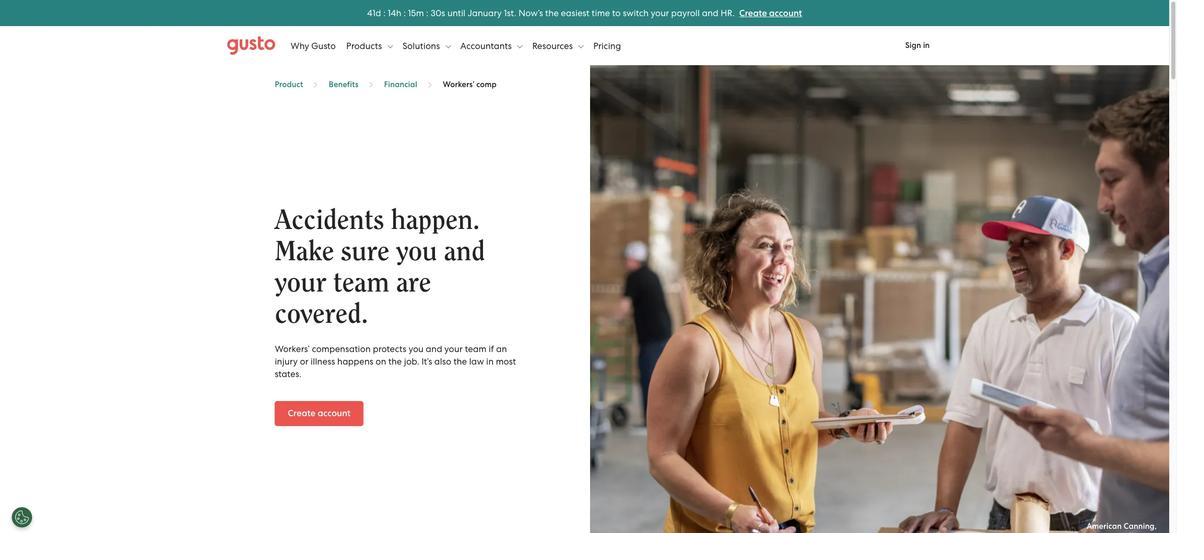 Task type: vqa. For each thing, say whether or not it's contained in the screenshot.


Task type: describe. For each thing, give the bounding box(es) containing it.
gusto
[[311, 40, 336, 51]]

comp
[[476, 80, 497, 89]]

resources button
[[532, 30, 584, 61]]

your inside the workers' compensation protects you and your team if an injury or illness happens on the job. it's also the law in most states.
[[445, 344, 463, 355]]

in inside the workers' compensation protects you and your team if an injury or illness happens on the job. it's also the law in most states.
[[486, 357, 494, 367]]

workers' for workers' compensation protects you and your team if an injury or illness happens on the job. it's also the law in most states.
[[275, 344, 310, 355]]

accidents
[[275, 207, 384, 234]]

team inside the workers' compensation protects you and your team if an injury or illness happens on the job. it's also the law in most states.
[[465, 344, 487, 355]]

3
[[431, 8, 436, 18]]

time
[[592, 8, 610, 18]]

products button
[[346, 30, 393, 61]]

solutions
[[402, 40, 442, 51]]

0 horizontal spatial create
[[288, 408, 316, 419]]

5
[[411, 8, 416, 18]]

financial
[[384, 80, 417, 89]]

main element
[[227, 30, 942, 61]]

american
[[1087, 522, 1122, 532]]

2 4 from the left
[[391, 8, 396, 18]]

0
[[436, 8, 442, 18]]

workers' compensation protects you and your team if an injury or illness happens on the job. it's also the law in most states.
[[275, 344, 516, 380]]

and inside 4 1 d : 1 4 h : 1 5 m : 3 0 s until january 1st. now's the easiest time to switch your payroll and hr. create account
[[702, 8, 719, 18]]

1 4 from the left
[[367, 8, 373, 18]]

in inside sign in 'link'
[[923, 41, 930, 50]]

hr.
[[721, 8, 735, 18]]

are
[[396, 269, 431, 297]]

why gusto
[[291, 40, 336, 51]]

law
[[469, 357, 484, 367]]

1st.
[[504, 8, 516, 18]]

the inside 4 1 d : 1 4 h : 1 5 m : 3 0 s until january 1st. now's the easiest time to switch your payroll and hr. create account
[[545, 8, 559, 18]]

d :
[[376, 8, 386, 18]]

sign in link
[[893, 34, 942, 57]]

1 1 from the left
[[373, 8, 376, 18]]

states.
[[275, 369, 302, 380]]

financial link
[[384, 80, 417, 89]]

accountants button
[[460, 30, 523, 61]]

make
[[275, 238, 334, 266]]

0 horizontal spatial the
[[388, 357, 402, 367]]

benefits
[[329, 80, 359, 89]]

payroll
[[671, 8, 700, 18]]

workers' for workers' comp
[[443, 80, 475, 89]]

happen.
[[391, 207, 480, 234]]

injury
[[275, 357, 298, 367]]

why gusto link
[[291, 30, 336, 61]]

1 horizontal spatial the
[[454, 357, 467, 367]]

pricing
[[593, 40, 621, 51]]

until
[[447, 8, 466, 18]]

to
[[612, 8, 621, 18]]



Task type: locate. For each thing, give the bounding box(es) containing it.
1 vertical spatial in
[[486, 357, 494, 367]]

online payroll services, hr, and benefits | gusto image
[[227, 36, 275, 55]]

h :
[[396, 8, 406, 18]]

you inside the workers' compensation protects you and your team if an injury or illness happens on the job. it's also the law in most states.
[[409, 344, 424, 355]]

0 horizontal spatial 1
[[373, 8, 376, 18]]

team inside accidents happen. make sure you and your team are covered.
[[333, 269, 389, 297]]

and
[[702, 8, 719, 18], [444, 238, 485, 266], [426, 344, 442, 355]]

product
[[275, 80, 303, 89]]

2 horizontal spatial the
[[545, 8, 559, 18]]

happens
[[337, 357, 373, 367]]

the left law at the left bottom of page
[[454, 357, 467, 367]]

0 vertical spatial and
[[702, 8, 719, 18]]

why
[[291, 40, 309, 51]]

your down make
[[275, 269, 326, 297]]

or
[[300, 357, 308, 367]]

0 horizontal spatial in
[[486, 357, 494, 367]]

create account link right hr.
[[739, 8, 802, 19]]

sign in
[[905, 41, 930, 50]]

4 1 d : 1 4 h : 1 5 m : 3 0 s until january 1st. now's the easiest time to switch your payroll and hr. create account
[[367, 8, 802, 19]]

your inside 4 1 d : 1 4 h : 1 5 m : 3 0 s until january 1st. now's the easiest time to switch your payroll and hr. create account
[[651, 8, 669, 18]]

account
[[769, 8, 802, 19], [318, 408, 351, 419]]

1 vertical spatial create account link
[[275, 402, 364, 427]]

sign
[[905, 41, 921, 50]]

0 horizontal spatial team
[[333, 269, 389, 297]]

1 horizontal spatial and
[[444, 238, 485, 266]]

canning,
[[1124, 522, 1157, 532]]

1 vertical spatial and
[[444, 238, 485, 266]]

workers' left comp
[[443, 80, 475, 89]]

0 horizontal spatial your
[[275, 269, 326, 297]]

4 right d :
[[391, 8, 396, 18]]

0 vertical spatial your
[[651, 8, 669, 18]]

the down protects
[[388, 357, 402, 367]]

an
[[496, 344, 507, 355]]

solutions button
[[402, 30, 451, 61]]

create
[[739, 8, 767, 19], [288, 408, 316, 419]]

0 vertical spatial create
[[739, 8, 767, 19]]

covered.
[[275, 301, 368, 328]]

compensation
[[312, 344, 371, 355]]

0 vertical spatial create account link
[[739, 8, 802, 19]]

3 1 from the left
[[408, 8, 411, 18]]

in right 'sign'
[[923, 41, 930, 50]]

1 horizontal spatial 4
[[391, 8, 396, 18]]

0 horizontal spatial account
[[318, 408, 351, 419]]

you inside accidents happen. make sure you and your team are covered.
[[396, 238, 437, 266]]

you up are
[[396, 238, 437, 266]]

1 horizontal spatial in
[[923, 41, 930, 50]]

now's
[[519, 8, 543, 18]]

and inside accidents happen. make sure you and your team are covered.
[[444, 238, 485, 266]]

0 horizontal spatial 4
[[367, 8, 373, 18]]

s
[[442, 8, 445, 18]]

your up also
[[445, 344, 463, 355]]

and left hr.
[[702, 8, 719, 18]]

pricing link
[[593, 30, 621, 61]]

1 horizontal spatial create
[[739, 8, 767, 19]]

easiest
[[561, 8, 590, 18]]

and up it's
[[426, 344, 442, 355]]

products
[[346, 40, 384, 51]]

your right switch
[[651, 8, 669, 18]]

on
[[376, 357, 386, 367]]

2 1 from the left
[[388, 8, 391, 18]]

2 horizontal spatial and
[[702, 8, 719, 18]]

and inside the workers' compensation protects you and your team if an injury or illness happens on the job. it's also the law in most states.
[[426, 344, 442, 355]]

american canning,
[[1087, 522, 1157, 532]]

1 left h :
[[373, 8, 376, 18]]

create account link
[[739, 8, 802, 19], [275, 402, 364, 427]]

resources
[[532, 40, 575, 51]]

1 horizontal spatial account
[[769, 8, 802, 19]]

team down sure at the left
[[333, 269, 389, 297]]

1 vertical spatial team
[[465, 344, 487, 355]]

m :
[[416, 8, 428, 18]]

1 vertical spatial account
[[318, 408, 351, 419]]

1 horizontal spatial your
[[445, 344, 463, 355]]

0 vertical spatial account
[[769, 8, 802, 19]]

4
[[367, 8, 373, 18], [391, 8, 396, 18]]

workers' up injury on the left bottom of the page
[[275, 344, 310, 355]]

sure
[[341, 238, 390, 266]]

in
[[923, 41, 930, 50], [486, 357, 494, 367]]

the right now's
[[545, 8, 559, 18]]

accountants
[[460, 40, 514, 51]]

1 horizontal spatial team
[[465, 344, 487, 355]]

also
[[434, 357, 451, 367]]

2 vertical spatial and
[[426, 344, 442, 355]]

protects
[[373, 344, 406, 355]]

your
[[651, 8, 669, 18], [275, 269, 326, 297], [445, 344, 463, 355]]

0 horizontal spatial create account link
[[275, 402, 364, 427]]

in down if at the bottom left
[[486, 357, 494, 367]]

0 vertical spatial team
[[333, 269, 389, 297]]

workers'
[[443, 80, 475, 89], [275, 344, 310, 355]]

2 horizontal spatial your
[[651, 8, 669, 18]]

1 horizontal spatial create account link
[[739, 8, 802, 19]]

most
[[496, 357, 516, 367]]

1 horizontal spatial workers'
[[443, 80, 475, 89]]

you
[[396, 238, 437, 266], [409, 344, 424, 355]]

4 left d :
[[367, 8, 373, 18]]

switch
[[623, 8, 649, 18]]

0 vertical spatial in
[[923, 41, 930, 50]]

0 horizontal spatial and
[[426, 344, 442, 355]]

benefits link
[[329, 80, 359, 89]]

1 vertical spatial your
[[275, 269, 326, 297]]

0 vertical spatial you
[[396, 238, 437, 266]]

0 horizontal spatial workers'
[[275, 344, 310, 355]]

1 vertical spatial workers'
[[275, 344, 310, 355]]

it's
[[422, 357, 432, 367]]

you up job.
[[409, 344, 424, 355]]

0 vertical spatial workers'
[[443, 80, 475, 89]]

1 right d :
[[388, 8, 391, 18]]

2 horizontal spatial 1
[[408, 8, 411, 18]]

job.
[[404, 357, 419, 367]]

workers' comp
[[443, 80, 497, 89]]

workers' inside the workers' compensation protects you and your team if an injury or illness happens on the job. it's also the law in most states.
[[275, 344, 310, 355]]

illness
[[311, 357, 335, 367]]

create account link down states.
[[275, 402, 364, 427]]

product link
[[275, 80, 303, 89]]

if
[[489, 344, 494, 355]]

create down states.
[[288, 408, 316, 419]]

2 vertical spatial your
[[445, 344, 463, 355]]

team
[[333, 269, 389, 297], [465, 344, 487, 355]]

1 right h :
[[408, 8, 411, 18]]

january
[[468, 8, 502, 18]]

team up law at the left bottom of page
[[465, 344, 487, 355]]

create right hr.
[[739, 8, 767, 19]]

1 vertical spatial you
[[409, 344, 424, 355]]

1
[[373, 8, 376, 18], [388, 8, 391, 18], [408, 8, 411, 18]]

1 vertical spatial create
[[288, 408, 316, 419]]

create account
[[288, 408, 351, 419]]

and down happen.
[[444, 238, 485, 266]]

accidents happen. make sure you and your team are covered.
[[275, 207, 485, 328]]

your inside accidents happen. make sure you and your team are covered.
[[275, 269, 326, 297]]

the
[[545, 8, 559, 18], [388, 357, 402, 367], [454, 357, 467, 367]]

1 horizontal spatial 1
[[388, 8, 391, 18]]



